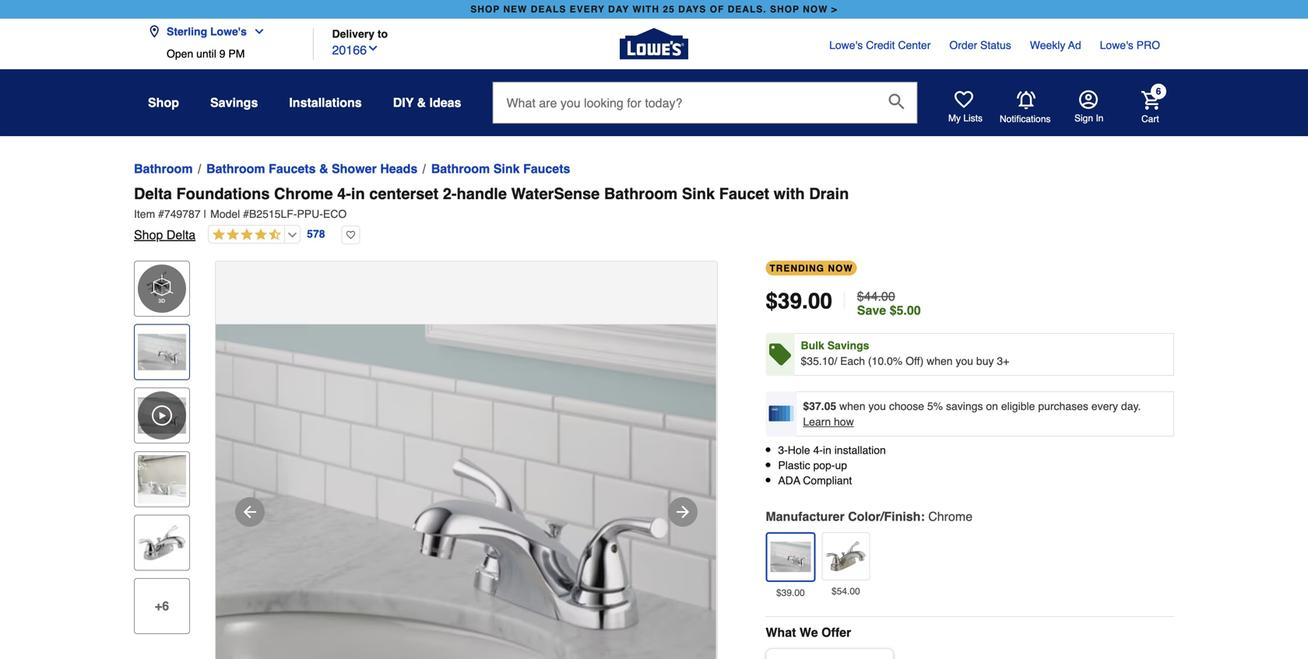 Task type: vqa. For each thing, say whether or not it's contained in the screenshot.
SHOP NEW DEALS EVERY DAY WITH 25 DAYS OF DEALS. SHOP NOW > at the top of page
yes



Task type: locate. For each thing, give the bounding box(es) containing it.
when up how
[[839, 400, 866, 413]]

None search field
[[492, 82, 918, 136]]

when inside $37.05 when you choose 5% savings on eligible purchases every day. learn how
[[839, 400, 866, 413]]

sink inside delta foundations chrome 4-in centerset 2-handle watersense bathroom sink faucet with drain item # 749787 | model # b2515lf-ppu-eco
[[682, 185, 715, 203]]

$39.00
[[776, 588, 805, 599]]

ada
[[778, 475, 800, 487]]

weekly ad
[[1030, 39, 1081, 51]]

:
[[921, 509, 925, 524]]

1 horizontal spatial when
[[927, 355, 953, 368]]

0 horizontal spatial |
[[204, 208, 206, 220]]

lowe's home improvement lists image
[[955, 90, 973, 109]]

lowe's credit center link
[[829, 37, 931, 53]]

0 vertical spatial chevron down image
[[247, 25, 265, 38]]

2 horizontal spatial lowe's
[[1100, 39, 1134, 51]]

in down shower
[[351, 185, 365, 203]]

0 horizontal spatial faucets
[[269, 162, 316, 176]]

0 horizontal spatial chevron down image
[[247, 25, 265, 38]]

lowe's for lowe's credit center
[[829, 39, 863, 51]]

1 horizontal spatial #
[[243, 208, 249, 220]]

delta foundations chrome 4-in centerset 2-handle watersense bathroom sink faucet with drain item # 749787 | model # b2515lf-ppu-eco
[[134, 185, 849, 220]]

1 vertical spatial savings
[[828, 340, 869, 352]]

1 horizontal spatial shop
[[770, 4, 800, 15]]

| right 00
[[842, 288, 848, 315]]

deals.
[[728, 4, 767, 15]]

bathroom up item
[[134, 162, 193, 176]]

2 # from the left
[[243, 208, 249, 220]]

hole
[[788, 444, 810, 457]]

camera image
[[894, 95, 910, 111]]

day.
[[1121, 400, 1141, 413]]

0 vertical spatial shop
[[148, 95, 179, 110]]

0 vertical spatial &
[[417, 95, 426, 110]]

5%
[[927, 400, 943, 413]]

chrome right :
[[928, 509, 973, 524]]

bathroom sink faucets
[[431, 162, 570, 176]]

sink left the "faucet"
[[682, 185, 715, 203]]

1 horizontal spatial savings
[[828, 340, 869, 352]]

0 horizontal spatial #
[[158, 208, 164, 220]]

shop left new
[[470, 4, 500, 15]]

$
[[766, 289, 778, 314]]

0 vertical spatial in
[[351, 185, 365, 203]]

1 vertical spatial shop
[[134, 228, 163, 242]]

delta down 749787
[[166, 228, 196, 242]]

off)
[[906, 355, 924, 368]]

status
[[980, 39, 1011, 51]]

& right diy
[[417, 95, 426, 110]]

chrome inside delta foundations chrome 4-in centerset 2-handle watersense bathroom sink faucet with drain item # 749787 | model # b2515lf-ppu-eco
[[274, 185, 333, 203]]

& left shower
[[319, 162, 328, 176]]

order status link
[[949, 37, 1011, 53]]

faucets up ppu- on the left top of page
[[269, 162, 316, 176]]

0 horizontal spatial savings
[[210, 95, 258, 110]]

1 horizontal spatial chevron down image
[[367, 42, 379, 55]]

arrow left image
[[241, 503, 259, 522]]

savings up each
[[828, 340, 869, 352]]

days
[[678, 4, 707, 15]]

1 horizontal spatial in
[[823, 444, 831, 457]]

faucets up the watersense
[[523, 162, 570, 176]]

day
[[608, 4, 629, 15]]

ideas
[[429, 95, 461, 110]]

0 horizontal spatial in
[[351, 185, 365, 203]]

sink up handle
[[493, 162, 520, 176]]

faucets
[[269, 162, 316, 176], [523, 162, 570, 176]]

credit
[[866, 39, 895, 51]]

lists
[[963, 113, 983, 124]]

1 vertical spatial |
[[842, 288, 848, 315]]

arrow right image
[[674, 503, 692, 522]]

2 shop from the left
[[770, 4, 800, 15]]

bathroom inside "bathroom faucets & shower heads" link
[[206, 162, 265, 176]]

1 horizontal spatial |
[[842, 288, 848, 315]]

0 horizontal spatial lowe's
[[210, 25, 247, 38]]

0 vertical spatial chrome
[[274, 185, 333, 203]]

with
[[633, 4, 660, 15]]

lowe's left credit
[[829, 39, 863, 51]]

shop down 'open'
[[148, 95, 179, 110]]

4-
[[337, 185, 351, 203], [813, 444, 823, 457]]

bathroom up item number 7 4 9 7 8 7 and model number b 2 5 1 5 l f - p p u - e c o element
[[604, 185, 678, 203]]

1 horizontal spatial faucets
[[523, 162, 570, 176]]

4- inside delta foundations chrome 4-in centerset 2-handle watersense bathroom sink faucet with drain item # 749787 | model # b2515lf-ppu-eco
[[337, 185, 351, 203]]

1 vertical spatial &
[[319, 162, 328, 176]]

every
[[1092, 400, 1118, 413]]

1 vertical spatial sink
[[682, 185, 715, 203]]

you inside $37.05 when you choose 5% savings on eligible purchases every day. learn how
[[869, 400, 886, 413]]

delta inside delta foundations chrome 4-in centerset 2-handle watersense bathroom sink faucet with drain item # 749787 | model # b2515lf-ppu-eco
[[134, 185, 172, 203]]

lowe's credit center
[[829, 39, 931, 51]]

chrome up ppu- on the left top of page
[[274, 185, 333, 203]]

1 horizontal spatial &
[[417, 95, 426, 110]]

bathroom inside bathroom sink faucets link
[[431, 162, 490, 176]]

delta up item
[[134, 185, 172, 203]]

0 horizontal spatial you
[[869, 400, 886, 413]]

you left buy
[[956, 355, 973, 368]]

item number 7 4 9 7 8 7 and model number b 2 5 1 5 l f - p p u - e c o element
[[134, 206, 1174, 222]]

shop new deals every day with 25 days of deals. shop now > link
[[467, 0, 841, 19]]

1 horizontal spatial you
[[956, 355, 973, 368]]

handle
[[457, 185, 507, 203]]

delta  #b2515lf-ppu-eco - thumbnail image
[[138, 328, 186, 377]]

# right item
[[158, 208, 164, 220]]

watersense
[[511, 185, 600, 203]]

shop
[[148, 95, 179, 110], [134, 228, 163, 242]]

we
[[800, 626, 818, 640]]

bathroom up the 'foundations'
[[206, 162, 265, 176]]

1 horizontal spatial sink
[[682, 185, 715, 203]]

2 faucets from the left
[[523, 162, 570, 176]]

1 vertical spatial you
[[869, 400, 886, 413]]

now left >
[[803, 4, 828, 15]]

savings
[[210, 95, 258, 110], [828, 340, 869, 352]]

1 horizontal spatial chrome
[[928, 509, 973, 524]]

Search Query text field
[[493, 83, 847, 123]]

you left 'choose'
[[869, 400, 886, 413]]

1 # from the left
[[158, 208, 164, 220]]

installation
[[835, 444, 886, 457]]

lowe's left pro
[[1100, 39, 1134, 51]]

2-
[[443, 185, 457, 203]]

sink
[[493, 162, 520, 176], [682, 185, 715, 203]]

notifications
[[1000, 113, 1051, 124]]

0 vertical spatial 4-
[[337, 185, 351, 203]]

1 horizontal spatial lowe's
[[829, 39, 863, 51]]

578
[[307, 228, 325, 240]]

+6
[[155, 599, 169, 614]]

now up 00
[[828, 263, 853, 274]]

0 vertical spatial now
[[803, 4, 828, 15]]

0 horizontal spatial 4-
[[337, 185, 351, 203]]

lowe's up 9
[[210, 25, 247, 38]]

1 vertical spatial chevron down image
[[367, 42, 379, 55]]

1 horizontal spatial 4-
[[813, 444, 823, 457]]

0 vertical spatial sink
[[493, 162, 520, 176]]

0 horizontal spatial chrome
[[274, 185, 333, 203]]

lowe's
[[210, 25, 247, 38], [829, 39, 863, 51], [1100, 39, 1134, 51]]

eco
[[323, 208, 347, 220]]

brushed nickel image
[[826, 536, 866, 577]]

in
[[351, 185, 365, 203], [823, 444, 831, 457]]

with
[[774, 185, 805, 203]]

# right model on the left of page
[[243, 208, 249, 220]]

diy & ideas
[[393, 95, 461, 110]]

0 horizontal spatial shop
[[470, 4, 500, 15]]

0 vertical spatial |
[[204, 208, 206, 220]]

0 vertical spatial you
[[956, 355, 973, 368]]

buy
[[976, 355, 994, 368]]

1 vertical spatial in
[[823, 444, 831, 457]]

plastic
[[778, 459, 810, 472]]

4- up pop- on the bottom of the page
[[813, 444, 823, 457]]

weekly ad link
[[1030, 37, 1081, 53]]

lowe's pro
[[1100, 39, 1160, 51]]

delivery
[[332, 28, 375, 40]]

0 vertical spatial when
[[927, 355, 953, 368]]

lowe's home improvement cart image
[[1142, 91, 1160, 110]]

$44.00
[[857, 289, 895, 304]]

$37.05
[[803, 400, 836, 413]]

1 vertical spatial when
[[839, 400, 866, 413]]

20166 button
[[332, 39, 379, 60]]

bathroom for bathroom faucets & shower heads
[[206, 162, 265, 176]]

save
[[857, 303, 886, 318]]

bathroom faucets & shower heads
[[206, 162, 418, 176]]

tag filled image
[[769, 344, 791, 366]]

sign in button
[[1075, 90, 1104, 125]]

4- up eco
[[337, 185, 351, 203]]

0 horizontal spatial when
[[839, 400, 866, 413]]

bathroom
[[134, 162, 193, 176], [206, 162, 265, 176], [431, 162, 490, 176], [604, 185, 678, 203]]

pop-
[[813, 459, 835, 472]]

color/finish
[[848, 509, 921, 524]]

0 vertical spatial delta
[[134, 185, 172, 203]]

| left model on the left of page
[[204, 208, 206, 220]]

until
[[196, 47, 216, 60]]

open
[[167, 47, 193, 60]]

bathroom up "2-"
[[431, 162, 490, 176]]

0 horizontal spatial &
[[319, 162, 328, 176]]

shop right deals.
[[770, 4, 800, 15]]

shop down item
[[134, 228, 163, 242]]

chevron down image
[[247, 25, 265, 38], [367, 42, 379, 55]]

location image
[[148, 25, 160, 38]]

when right off)
[[927, 355, 953, 368]]

1 vertical spatial now
[[828, 263, 853, 274]]

1 vertical spatial 4-
[[813, 444, 823, 457]]

centerset
[[369, 185, 439, 203]]

in up pop- on the bottom of the page
[[823, 444, 831, 457]]

3-
[[778, 444, 788, 457]]

chrome image
[[770, 537, 811, 578]]

chevron down image inside 20166 button
[[367, 42, 379, 55]]

#
[[158, 208, 164, 220], [243, 208, 249, 220]]

faucet
[[719, 185, 769, 203]]

savings down 'pm'
[[210, 95, 258, 110]]

bathroom faucets & shower heads link
[[206, 160, 418, 178]]

749787
[[164, 208, 201, 220]]



Task type: describe. For each thing, give the bounding box(es) containing it.
order
[[949, 39, 977, 51]]

of
[[710, 4, 724, 15]]

every
[[570, 4, 605, 15]]

order status
[[949, 39, 1011, 51]]

diy
[[393, 95, 414, 110]]

trending
[[770, 263, 825, 274]]

lowe's home improvement logo image
[[620, 10, 688, 78]]

pm
[[228, 47, 245, 60]]

my lists
[[948, 113, 983, 124]]

| inside delta foundations chrome 4-in centerset 2-handle watersense bathroom sink faucet with drain item # 749787 | model # b2515lf-ppu-eco
[[204, 208, 206, 220]]

new
[[503, 4, 527, 15]]

in
[[1096, 113, 1104, 124]]

1 vertical spatial chrome
[[928, 509, 973, 524]]

$37.05 when you choose 5% savings on eligible purchases every day. learn how
[[803, 400, 1141, 428]]

save $5.00
[[857, 303, 921, 318]]

1 faucets from the left
[[269, 162, 316, 176]]

pro
[[1137, 39, 1160, 51]]

manufacturer color/finish : chrome
[[766, 509, 973, 524]]

0 horizontal spatial sink
[[493, 162, 520, 176]]

0 vertical spatial savings
[[210, 95, 258, 110]]

to
[[378, 28, 388, 40]]

bathroom for bathroom
[[134, 162, 193, 176]]

on
[[986, 400, 998, 413]]

bulk savings $35.10/ each (10.0% off) when you buy 3+
[[801, 340, 1009, 368]]

weekly
[[1030, 39, 1066, 51]]

delivery to
[[332, 28, 388, 40]]

delta  #b2515lf-ppu-eco - thumbnail2 image
[[138, 455, 186, 504]]

you inside "bulk savings $35.10/ each (10.0% off) when you buy 3+"
[[956, 355, 973, 368]]

heart outline image
[[341, 226, 360, 245]]

bathroom sink faucets link
[[431, 160, 570, 178]]

lowe's home improvement account image
[[1079, 90, 1098, 109]]

lowe's inside button
[[210, 25, 247, 38]]

$ 39 . 00
[[766, 289, 832, 314]]

in inside delta foundations chrome 4-in centerset 2-handle watersense bathroom sink faucet with drain item # 749787 | model # b2515lf-ppu-eco
[[351, 185, 365, 203]]

lowe's home improvement notification center image
[[1017, 91, 1036, 110]]

shop new deals every day with 25 days of deals. shop now >
[[470, 4, 838, 15]]

sign
[[1075, 113, 1093, 124]]

cart
[[1142, 113, 1159, 124]]

item
[[134, 208, 155, 220]]

savings button
[[210, 89, 258, 117]]

1 vertical spatial delta
[[166, 228, 196, 242]]

00
[[808, 289, 832, 314]]

4.5 stars image
[[209, 228, 281, 243]]

what
[[766, 626, 796, 640]]

$35.10/
[[801, 355, 837, 368]]

sterling
[[167, 25, 207, 38]]

trending now
[[770, 263, 853, 274]]

shop for shop delta
[[134, 228, 163, 242]]

chevron down image inside sterling lowe's button
[[247, 25, 265, 38]]

my lists link
[[948, 90, 983, 125]]

manufacturer
[[766, 509, 845, 524]]

offer
[[822, 626, 851, 640]]

& inside the diy & ideas button
[[417, 95, 426, 110]]

delta  #b2515lf-ppu-eco image
[[216, 262, 717, 660]]

9
[[219, 47, 225, 60]]

6
[[1156, 86, 1161, 97]]

sterling lowe's button
[[148, 16, 272, 47]]

bathroom for bathroom sink faucets
[[431, 162, 490, 176]]

ppu-
[[297, 208, 323, 220]]

bathroom inside delta foundations chrome 4-in centerset 2-handle watersense bathroom sink faucet with drain item # 749787 | model # b2515lf-ppu-eco
[[604, 185, 678, 203]]

$5.00
[[890, 303, 921, 318]]

shower
[[332, 162, 377, 176]]

bathroom link
[[134, 160, 193, 178]]

compliant
[[803, 475, 852, 487]]

$54.00
[[832, 586, 860, 597]]

shop delta
[[134, 228, 196, 242]]

when inside "bulk savings $35.10/ each (10.0% off) when you buy 3+"
[[927, 355, 953, 368]]

installations button
[[289, 89, 362, 117]]

lowe's pro link
[[1100, 37, 1160, 53]]

& inside "bathroom faucets & shower heads" link
[[319, 162, 328, 176]]

>
[[831, 4, 838, 15]]

eligible
[[1001, 400, 1035, 413]]

sterling lowe's
[[167, 25, 247, 38]]

savings
[[946, 400, 983, 413]]

learn how button
[[803, 414, 854, 430]]

model
[[210, 208, 240, 220]]

39
[[778, 289, 802, 314]]

shop button
[[148, 89, 179, 117]]

my
[[948, 113, 961, 124]]

in inside 3-hole 4-in installation plastic pop-up ada compliant
[[823, 444, 831, 457]]

learn
[[803, 416, 831, 428]]

how
[[834, 416, 854, 428]]

b2515lf-
[[249, 208, 297, 220]]

drain
[[809, 185, 849, 203]]

center
[[898, 39, 931, 51]]

3-hole 4-in installation plastic pop-up ada compliant
[[778, 444, 886, 487]]

purchases
[[1038, 400, 1089, 413]]

delta  #b2515lf-ppu-eco - thumbnail3 image
[[138, 519, 186, 567]]

each
[[840, 355, 865, 368]]

lowe's for lowe's pro
[[1100, 39, 1134, 51]]

installations
[[289, 95, 362, 110]]

choose
[[889, 400, 924, 413]]

20166
[[332, 43, 367, 57]]

1 shop from the left
[[470, 4, 500, 15]]

savings inside "bulk savings $35.10/ each (10.0% off) when you buy 3+"
[[828, 340, 869, 352]]

shop for shop
[[148, 95, 179, 110]]

diy & ideas button
[[393, 89, 461, 117]]

now inside shop new deals every day with 25 days of deals. shop now > link
[[803, 4, 828, 15]]

deals
[[531, 4, 566, 15]]

(10.0%
[[868, 355, 903, 368]]

heads
[[380, 162, 418, 176]]

4- inside 3-hole 4-in installation plastic pop-up ada compliant
[[813, 444, 823, 457]]



